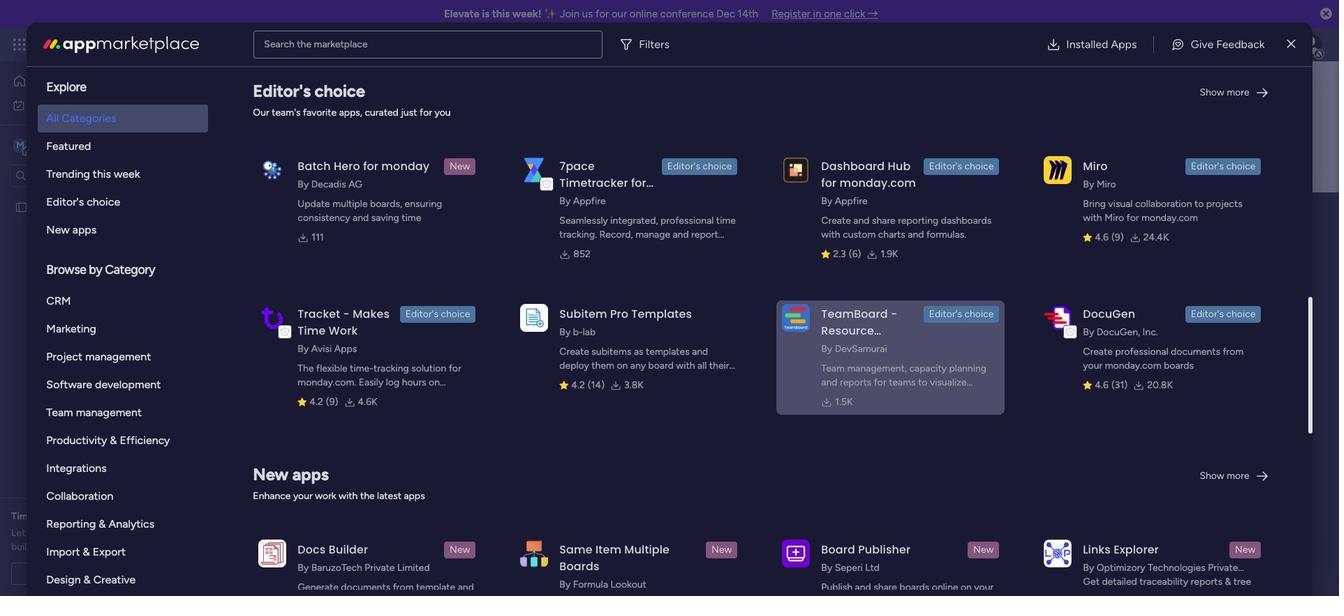 Task type: locate. For each thing, give the bounding box(es) containing it.
and inside the flexible time-tracking solution for monday.com. easily log hours on existing items and subitems.
[[361, 391, 377, 403]]

reporting & analytics
[[46, 518, 154, 531]]

format.
[[356, 596, 388, 597]]

multiple
[[624, 543, 670, 559]]

2.3
[[833, 249, 846, 260]]

1 vertical spatial to
[[918, 377, 928, 389]]

new apps up enhance
[[253, 465, 329, 485]]

our right us
[[612, 8, 627, 20]]

1 horizontal spatial apps
[[1111, 37, 1137, 51]]

to up time.
[[918, 377, 928, 389]]

1 vertical spatial management
[[85, 351, 151, 364]]

in left "pdf"
[[328, 596, 336, 597]]

0 vertical spatial dashboards
[[941, 215, 992, 227]]

appfire down dashboard hub for monday.com at the top right of the page
[[835, 196, 868, 207]]

dashboards up by avisi apps
[[314, 315, 365, 327]]

by for same
[[560, 580, 571, 591]]

by down board
[[821, 563, 832, 575]]

apps right latest at the left bottom
[[404, 491, 425, 503]]

app logo image left links on the right bottom of page
[[1044, 540, 1072, 568]]

1 show from the top
[[1200, 87, 1225, 98]]

get detailed traceability reports & tree view of item links
[[1083, 577, 1251, 597]]

1 vertical spatial the
[[596, 243, 610, 255]]

search everything image
[[1221, 38, 1234, 52]]

apps image
[[1186, 38, 1200, 52]]

1 horizontal spatial main workspace
[[348, 198, 528, 229]]

review up import & export
[[80, 528, 108, 540]]

and up website
[[855, 582, 871, 594]]

1 vertical spatial apps
[[292, 465, 329, 485]]

by down batch
[[298, 179, 309, 191]]

on
[[617, 360, 628, 372], [429, 377, 440, 389], [961, 582, 972, 594]]

0 horizontal spatial apps
[[72, 223, 97, 237]]

design
[[46, 574, 81, 587]]

create inside create professional documents from your monday.com boards
[[1083, 346, 1113, 358]]

main workspace inside workspace selection element
[[32, 139, 115, 152]]

0 vertical spatial in
[[813, 8, 821, 20]]

teams
[[889, 377, 916, 389]]

subitem
[[560, 307, 607, 323]]

2 show more button from the top
[[1194, 466, 1275, 488]]

1 vertical spatial 4.6
[[1095, 380, 1109, 392]]

team inside team management, capacity planning and reports for teams to visualize projects and team's time.
[[821, 363, 845, 375]]

0 horizontal spatial online
[[630, 8, 658, 20]]

0 vertical spatial boards
[[263, 315, 293, 327]]

0 horizontal spatial boards
[[263, 315, 293, 327]]

2 horizontal spatial apps
[[404, 491, 425, 503]]

team's right our
[[272, 107, 301, 119]]

create down docugen,
[[1083, 346, 1113, 358]]

for inside bring visual collaboration to projects with miro for monday.com
[[1127, 212, 1139, 224]]

Search in workspace field
[[29, 168, 117, 184]]

1 horizontal spatial limited
[[1083, 577, 1116, 589]]

choice for dashboard hub for monday.com
[[965, 161, 994, 172]]

the down record,
[[596, 243, 610, 255]]

from inside generate documents from template and export in pdf format.
[[393, 582, 414, 594]]

notifications image
[[1094, 38, 1108, 52]]

by decadis ag
[[298, 179, 362, 191]]

0 horizontal spatial on
[[429, 377, 440, 389]]

online
[[630, 8, 658, 20], [932, 582, 958, 594]]

editor's for dashboard hub for monday.com
[[929, 161, 962, 172]]

and down reporting
[[908, 229, 924, 241]]

0 vertical spatial you
[[435, 107, 451, 119]]

0 horizontal spatial boards
[[900, 582, 930, 594]]

monday up ensuring
[[381, 158, 430, 175]]

1 horizontal spatial your
[[974, 582, 994, 594]]

of inside get detailed traceability reports & tree view of item links
[[1106, 591, 1115, 597]]

boards
[[263, 315, 293, 327], [560, 559, 600, 575]]

create for dashboard hub for monday.com
[[821, 215, 851, 227]]

team's down teams
[[879, 391, 907, 403]]

1 horizontal spatial dashboards
[[941, 215, 992, 227]]

team
[[821, 363, 845, 375], [46, 406, 73, 420]]

0 horizontal spatial main
[[32, 139, 57, 152]]

test link
[[243, 334, 934, 374]]

2 4.6 from the top
[[1095, 380, 1109, 392]]

1 horizontal spatial from
[[1223, 346, 1244, 358]]

by left avisi
[[298, 344, 309, 355]]

1 vertical spatial share
[[874, 582, 897, 594]]

review up the what
[[96, 511, 126, 523]]

0 vertical spatial test
[[33, 201, 51, 213]]

1 horizontal spatial apps
[[292, 465, 329, 485]]

2 private from the left
[[1208, 563, 1238, 575]]

choice for miro
[[1226, 161, 1256, 172]]

create inside the create and share reporting dashboards with custom charts and formulas.
[[821, 215, 851, 227]]

you
[[435, 107, 451, 119], [368, 315, 384, 327]]

appfire down timetracker
[[573, 196, 606, 207]]

our inside time for an expert review let our experts review what you've built so far. free of charge
[[28, 528, 42, 540]]

1 4.6 from the top
[[1095, 232, 1109, 244]]

- right teamboard
[[891, 307, 898, 323]]

reports inside team management, capacity planning and reports for teams to visualize projects and team's time.
[[840, 377, 872, 389]]

with down bring
[[1083, 212, 1102, 224]]

monday up home 'button'
[[62, 36, 110, 52]]

documents up 20.8k
[[1171, 346, 1220, 358]]

0 horizontal spatial this
[[93, 168, 111, 181]]

to inside team management, capacity planning and reports for teams to visualize projects and team's time.
[[918, 377, 928, 389]]

(9) down visual
[[1112, 232, 1124, 244]]

m
[[16, 139, 24, 151]]

1 vertical spatial test
[[287, 347, 305, 359]]

documents inside generate documents from template and export in pdf format.
[[341, 582, 390, 594]]

1 vertical spatial team
[[46, 406, 73, 420]]

app logo image left 7pace
[[520, 156, 548, 184]]

team's
[[272, 107, 301, 119], [879, 391, 907, 403]]

just
[[401, 107, 417, 119]]

join
[[560, 8, 580, 20]]

apps
[[72, 223, 97, 237], [292, 465, 329, 485], [404, 491, 425, 503]]

1 vertical spatial documents
[[341, 582, 390, 594]]

main down ag
[[348, 198, 402, 229]]

create up deploy
[[560, 346, 589, 358]]

work inside button
[[47, 99, 68, 111]]

projects right collaboration at the top of page
[[1206, 198, 1243, 210]]

formula
[[573, 580, 608, 591]]

1 horizontal spatial team
[[821, 363, 845, 375]]

software
[[46, 378, 92, 392]]

1 vertical spatial in
[[455, 315, 463, 327]]

apps down work
[[334, 344, 357, 355]]

1 horizontal spatial this
[[466, 315, 482, 327]]

time
[[402, 212, 421, 224], [716, 215, 736, 227]]

1 vertical spatial new apps
[[253, 465, 329, 485]]

new for links explorer
[[1235, 545, 1256, 556]]

by for tracket
[[298, 344, 309, 355]]

subitems
[[592, 346, 632, 358]]

for up integrated,
[[631, 175, 646, 191]]

to
[[1195, 198, 1204, 210], [918, 377, 928, 389]]

test right public board icon
[[33, 201, 51, 213]]

0 horizontal spatial reports
[[840, 377, 872, 389]]

show for editor's choice
[[1200, 87, 1225, 98]]

boards up 20.8k
[[1164, 360, 1194, 372]]

appfire for dashboard hub for monday.com
[[835, 196, 868, 207]]

installed apps button
[[1036, 30, 1148, 58]]

0 vertical spatial (9)
[[1112, 232, 1124, 244]]

elevate is this week! ✨ join us for our online conference dec 14th
[[444, 8, 758, 20]]

and down easily
[[361, 391, 377, 403]]

you've
[[135, 528, 163, 540]]

brad klo image
[[1300, 34, 1322, 56]]

share for choice
[[872, 215, 896, 227]]

apps up the enhance your work with the latest apps
[[292, 465, 329, 485]]

docs builder
[[298, 543, 368, 559]]

20.8k
[[1147, 380, 1173, 392]]

- inside tracket - makes time work
[[343, 307, 350, 323]]

1 horizontal spatial -
[[891, 307, 898, 323]]

0 horizontal spatial team
[[46, 406, 73, 420]]

optimizory
[[1097, 563, 1146, 575]]

this right is
[[492, 8, 510, 20]]

share inside publish and share boards online on your own website fast
[[874, 582, 897, 594]]

time up report
[[716, 215, 736, 227]]

0 vertical spatial main
[[32, 139, 57, 152]]

1 horizontal spatial on
[[617, 360, 628, 372]]

main right workspace image on the left top of the page
[[32, 139, 57, 152]]

0 horizontal spatial documents
[[341, 582, 390, 594]]

and up "all"
[[692, 346, 708, 358]]

for down visual
[[1127, 212, 1139, 224]]

the
[[298, 363, 314, 375]]

app logo image left resource
[[782, 304, 810, 332]]

2 - from the left
[[891, 307, 898, 323]]

click
[[844, 8, 865, 20]]

management
[[141, 36, 217, 52], [85, 351, 151, 364], [76, 406, 142, 420]]

1 horizontal spatial of
[[1106, 591, 1115, 597]]

0 vertical spatial team's
[[272, 107, 301, 119]]

by for batch
[[298, 179, 309, 191]]

professional inside the seamlessly integrated, professional time tracking. record, manage and report without the extra work.
[[661, 215, 714, 227]]

reports up 1.5k
[[840, 377, 872, 389]]

1 horizontal spatial private
[[1208, 563, 1238, 575]]

boards
[[1164, 360, 1194, 372], [900, 582, 930, 594]]

item
[[1118, 591, 1137, 597]]

by inside by optimizory technologies private limited
[[1083, 563, 1094, 575]]

app logo image left docs on the bottom of the page
[[259, 540, 287, 568]]

1 horizontal spatial new apps
[[253, 465, 329, 485]]

app logo image left b-
[[520, 304, 548, 332]]

2 by appfire from the left
[[821, 196, 868, 207]]

editor's choice
[[253, 81, 365, 101], [667, 161, 732, 172], [929, 161, 994, 172], [1191, 161, 1256, 172], [46, 196, 120, 209], [406, 309, 470, 320], [929, 309, 994, 320], [1191, 309, 1256, 320]]

1 vertical spatial boards
[[560, 559, 600, 575]]

1 vertical spatial time
[[11, 511, 33, 523]]

template
[[416, 582, 455, 594]]

0 horizontal spatial by appfire
[[560, 196, 606, 207]]

4.6 for docugen
[[1095, 380, 1109, 392]]

time up let
[[11, 511, 33, 523]]

and right 1.5k
[[860, 391, 876, 403]]

monday.com down collaboration at the top of page
[[1142, 212, 1198, 224]]

main inside workspace selection element
[[32, 139, 57, 152]]

2 horizontal spatial your
[[1083, 360, 1103, 372]]

4.2 for 4.2 (14)
[[571, 380, 585, 392]]

you right just
[[435, 107, 451, 119]]

0 horizontal spatial 4.2
[[310, 397, 323, 408]]

by appfire down dashboard
[[821, 196, 868, 207]]

you left the visited at the bottom of the page
[[368, 315, 384, 327]]

help image
[[1251, 38, 1265, 52]]

reports down technologies
[[1191, 577, 1223, 589]]

new for docs builder
[[450, 545, 470, 556]]

and right template
[[458, 582, 474, 594]]

(9) for tracket - makes time work
[[326, 397, 338, 408]]

team down the planning
[[821, 363, 845, 375]]

show more button for new apps
[[1194, 466, 1275, 488]]

option
[[0, 195, 178, 198]]

miro down visual
[[1105, 212, 1124, 224]]

2 more from the top
[[1227, 471, 1250, 482]]

favorite
[[303, 107, 337, 119]]

consistency
[[298, 212, 350, 224]]

charge
[[95, 542, 125, 554]]

0 horizontal spatial professional
[[661, 215, 714, 227]]

capacity
[[909, 363, 947, 375]]

and up custom
[[853, 215, 870, 227]]

1 vertical spatial more
[[1227, 471, 1250, 482]]

2 horizontal spatial on
[[961, 582, 972, 594]]

1 horizontal spatial projects
[[1206, 198, 1243, 210]]

1 horizontal spatial professional
[[1115, 346, 1169, 358]]

batch
[[298, 158, 331, 175]]

by appfire for 7pace timetracker for monday.com
[[560, 196, 606, 207]]

of right the free
[[83, 542, 93, 554]]

by inside subitem pro templates by b-lab
[[560, 327, 571, 339]]

editor's choice for dashboard hub for monday.com
[[929, 161, 994, 172]]

let
[[11, 528, 25, 540]]

1 horizontal spatial work
[[113, 36, 138, 52]]

share up fast
[[874, 582, 897, 594]]

builder
[[329, 543, 368, 559]]

1 horizontal spatial time
[[716, 215, 736, 227]]

team's inside team management, capacity planning and reports for teams to visualize projects and team's time.
[[879, 391, 907, 403]]

852
[[574, 249, 591, 260]]

editor's for miro
[[1191, 161, 1224, 172]]

work for monday
[[113, 36, 138, 52]]

monday.com inside bring visual collaboration to projects with miro for monday.com
[[1142, 212, 1198, 224]]

2 vertical spatial in
[[328, 596, 336, 597]]

for right solution on the bottom
[[449, 363, 461, 375]]

their
[[709, 360, 729, 372]]

online inside publish and share boards online on your own website fast
[[932, 582, 958, 594]]

monday.com down hub
[[840, 175, 916, 191]]

0 vertical spatial show more
[[1200, 87, 1250, 98]]

the left latest at the left bottom
[[360, 491, 375, 503]]

by up bring
[[1083, 179, 1094, 191]]

by left b-
[[560, 327, 571, 339]]

tree
[[1234, 577, 1251, 589]]

choice for docugen
[[1226, 309, 1256, 320]]

see
[[244, 38, 261, 50]]

by for 7pace
[[560, 196, 571, 207]]

management for project management
[[85, 351, 151, 364]]

0 horizontal spatial in
[[328, 596, 336, 597]]

1 horizontal spatial in
[[455, 315, 463, 327]]

charts
[[878, 229, 906, 241]]

app logo image left batch
[[259, 156, 287, 184]]

private up tree
[[1208, 563, 1238, 575]]

work.
[[637, 243, 660, 255]]

0 horizontal spatial monday
[[62, 36, 110, 52]]

limited inside by optimizory technologies private limited
[[1083, 577, 1116, 589]]

0 horizontal spatial time
[[11, 511, 33, 523]]

app logo image for by seperi ltd
[[782, 540, 810, 568]]

& for creative
[[83, 574, 91, 587]]

editor's for teamboard - resource planning
[[929, 309, 962, 320]]

in right recently
[[455, 315, 463, 327]]

- inside the "teamboard - resource planning"
[[891, 307, 898, 323]]

by baruzotech private limited
[[298, 563, 430, 575]]

apps inside button
[[1111, 37, 1137, 51]]

far.
[[45, 542, 59, 554]]

0 vertical spatial on
[[617, 360, 628, 372]]

apps marketplace image
[[44, 36, 199, 53]]

14th
[[738, 8, 758, 20]]

visualize
[[930, 377, 967, 389]]

on inside the flexible time-tracking solution for monday.com. easily log hours on existing items and subitems.
[[429, 377, 440, 389]]

apps up by
[[72, 223, 97, 237]]

2 horizontal spatial create
[[1083, 346, 1113, 358]]

& inside get detailed traceability reports & tree view of item links
[[1225, 577, 1231, 589]]

1 - from the left
[[343, 307, 350, 323]]

(9) for miro
[[1112, 232, 1124, 244]]

0 vertical spatial share
[[872, 215, 896, 227]]

1 vertical spatial show more
[[1200, 471, 1250, 482]]

schedule
[[46, 568, 86, 580]]

test up the
[[287, 347, 305, 359]]

2 appfire from the left
[[835, 196, 868, 207]]

and down the multiple
[[353, 212, 369, 224]]

& for efficiency
[[110, 434, 117, 448]]

projects down management,
[[821, 391, 858, 403]]

- for tracket
[[343, 307, 350, 323]]

and
[[353, 212, 369, 224], [853, 215, 870, 227], [673, 229, 689, 241], [908, 229, 924, 241], [296, 315, 312, 327], [692, 346, 708, 358], [821, 377, 838, 389], [361, 391, 377, 403], [860, 391, 876, 403], [458, 582, 474, 594], [855, 582, 871, 594]]

for down management,
[[874, 377, 887, 389]]

your inside create professional documents from your monday.com boards
[[1083, 360, 1103, 372]]

my
[[31, 99, 44, 111]]

new for board publisher
[[973, 545, 994, 556]]

planning
[[949, 363, 987, 375]]

work up home 'button'
[[113, 36, 138, 52]]

create professional documents from your monday.com boards
[[1083, 346, 1244, 372]]

so
[[33, 542, 43, 554]]

0 horizontal spatial to
[[918, 377, 928, 389]]

2 horizontal spatial this
[[492, 8, 510, 20]]

4.6 left (31)
[[1095, 380, 1109, 392]]

0 horizontal spatial your
[[293, 491, 313, 503]]

in left one
[[813, 8, 821, 20]]

0 vertical spatial documents
[[1171, 346, 1220, 358]]

1 appfire from the left
[[573, 196, 606, 207]]

2 horizontal spatial the
[[596, 243, 610, 255]]

test inside "link"
[[287, 347, 305, 359]]

seperi
[[835, 563, 863, 575]]

monday.com.
[[298, 377, 356, 389]]

of inside time for an expert review let our experts review what you've built so far. free of charge
[[83, 542, 93, 554]]

4.6 for miro
[[1095, 232, 1109, 244]]

with left latest at the left bottom
[[339, 491, 358, 503]]

by formula lookout
[[560, 580, 646, 591]]

4.6
[[1095, 232, 1109, 244], [1095, 380, 1109, 392]]

1 vertical spatial show more button
[[1194, 466, 1275, 488]]

0 vertical spatial our
[[612, 8, 627, 20]]

editor's choice for docugen
[[1191, 309, 1256, 320]]

4.2 for 4.2 (9)
[[310, 397, 323, 408]]

boards inside publish and share boards online on your own website fast
[[900, 582, 930, 594]]

app logo image left same
[[520, 540, 548, 568]]

home button
[[8, 70, 150, 92]]

app logo image left by miro
[[1044, 156, 1072, 184]]

and inside create subitems as templates and deploy them on any board with all their values
[[692, 346, 708, 358]]

boards down publisher
[[900, 582, 930, 594]]

by left formula
[[560, 580, 571, 591]]

professional inside create professional documents from your monday.com boards
[[1115, 346, 1169, 358]]

documents up format.
[[341, 582, 390, 594]]

1 show more button from the top
[[1194, 82, 1275, 104]]

0 vertical spatial 4.6
[[1095, 232, 1109, 244]]

easily
[[359, 377, 384, 389]]

our up 'so' on the bottom left of page
[[28, 528, 42, 540]]

4.2 down the monday.com. on the left of page
[[310, 397, 323, 408]]

2 horizontal spatial work
[[315, 491, 336, 503]]

app logo image for by miro
[[1044, 156, 1072, 184]]

all
[[698, 360, 707, 372]]

from inside create professional documents from your monday.com boards
[[1223, 346, 1244, 358]]

test list box
[[0, 193, 178, 408]]

in for boards and dashboards you visited recently in this workspace
[[455, 315, 463, 327]]

0 horizontal spatial team's
[[272, 107, 301, 119]]

app logo image
[[259, 156, 287, 184], [520, 156, 548, 184], [782, 156, 810, 184], [1044, 156, 1072, 184], [259, 304, 287, 332], [520, 304, 548, 332], [782, 304, 810, 332], [1044, 304, 1072, 332], [259, 540, 287, 568], [520, 540, 548, 568], [782, 540, 810, 568], [1044, 540, 1072, 568]]

boards down same
[[560, 559, 600, 575]]

app logo image left tracket
[[259, 304, 287, 332]]

professional down "inc."
[[1115, 346, 1169, 358]]

team management, capacity planning and reports for teams to visualize projects and team's time.
[[821, 363, 987, 403]]

your inside publish and share boards online on your own website fast
[[974, 582, 994, 594]]

2 vertical spatial on
[[961, 582, 972, 594]]

resource
[[821, 323, 874, 339]]

our
[[612, 8, 627, 20], [28, 528, 42, 540]]

2 vertical spatial your
[[974, 582, 994, 594]]

2 show more from the top
[[1200, 471, 1250, 482]]

record,
[[599, 229, 633, 241]]

software development
[[46, 378, 161, 392]]

with inside bring visual collaboration to projects with miro for monday.com
[[1083, 212, 1102, 224]]

1 private from the left
[[365, 563, 395, 575]]

0 vertical spatial more
[[1227, 87, 1250, 98]]

add to favorites image
[[902, 346, 916, 360]]

professional up report
[[661, 215, 714, 227]]

work right enhance
[[315, 491, 336, 503]]

boards left tracket
[[263, 315, 293, 327]]

1 horizontal spatial (9)
[[1112, 232, 1124, 244]]

1 more from the top
[[1227, 87, 1250, 98]]

1 vertical spatial work
[[47, 99, 68, 111]]

home
[[32, 75, 59, 87]]

documents inside create professional documents from your monday.com boards
[[1171, 346, 1220, 358]]

templates
[[646, 346, 690, 358]]

expert
[[64, 511, 94, 523]]

dashboards up formulas.
[[941, 215, 992, 227]]

1 vertical spatial show
[[1200, 471, 1225, 482]]

by for links
[[1083, 563, 1094, 575]]

1 horizontal spatial boards
[[560, 559, 600, 575]]

app logo image for by baruzotech private limited
[[259, 540, 287, 568]]

on inside publish and share boards online on your own website fast
[[961, 582, 972, 594]]

new for batch hero for monday
[[450, 161, 470, 172]]

give feedback link
[[1160, 30, 1276, 58]]

with inside the create and share reporting dashboards with custom charts and formulas.
[[821, 229, 840, 241]]

marketing
[[46, 323, 96, 336]]

1 vertical spatial online
[[932, 582, 958, 594]]

log
[[386, 377, 400, 389]]

1 by appfire from the left
[[560, 196, 606, 207]]

0 horizontal spatial the
[[297, 38, 311, 50]]

as
[[634, 346, 643, 358]]

show more button for editor's choice
[[1194, 82, 1275, 104]]

2 show from the top
[[1200, 471, 1225, 482]]

in inside generate documents from template and export in pdf format.
[[328, 596, 336, 597]]

1 show more from the top
[[1200, 87, 1250, 98]]

for inside dashboard hub for monday.com
[[821, 175, 837, 191]]

0 horizontal spatial main workspace
[[32, 139, 115, 152]]

for inside the flexible time-tracking solution for monday.com. easily log hours on existing items and subitems.
[[449, 363, 461, 375]]

for right hero
[[363, 158, 379, 175]]

monday work management
[[62, 36, 217, 52]]

share for apps
[[874, 582, 897, 594]]

1 horizontal spatial reports
[[1191, 577, 1223, 589]]

the right search
[[297, 38, 311, 50]]

- up work
[[343, 307, 350, 323]]

boards inside create professional documents from your monday.com boards
[[1164, 360, 1194, 372]]

0 vertical spatial show
[[1200, 87, 1225, 98]]

team down software
[[46, 406, 73, 420]]

main workspace
[[32, 139, 115, 152], [348, 198, 528, 229]]

explore
[[46, 80, 86, 95]]

by down docugen
[[1083, 327, 1094, 339]]

in for generate documents from template and export in pdf format.
[[328, 596, 336, 597]]

miro up by miro
[[1083, 158, 1108, 175]]

0 vertical spatial to
[[1195, 198, 1204, 210]]

0 vertical spatial main workspace
[[32, 139, 115, 152]]

1 horizontal spatial online
[[932, 582, 958, 594]]

app logo image up main workspace field
[[782, 156, 810, 184]]

more
[[1227, 87, 1250, 98], [1227, 471, 1250, 482]]

0 vertical spatial apps
[[1111, 37, 1137, 51]]

1 vertical spatial your
[[293, 491, 313, 503]]

& for export
[[83, 546, 90, 559]]

share inside the create and share reporting dashboards with custom charts and formulas.
[[872, 215, 896, 227]]

workspace
[[59, 139, 115, 152], [408, 198, 528, 229], [484, 315, 531, 327]]

templates
[[631, 307, 692, 323]]

show for new apps
[[1200, 471, 1225, 482]]

1 horizontal spatial to
[[1195, 198, 1204, 210]]

by up seamlessly
[[560, 196, 571, 207]]

& for analytics
[[99, 518, 106, 531]]

formulas.
[[926, 229, 967, 241]]

show more
[[1200, 87, 1250, 98], [1200, 471, 1250, 482]]



Task type: describe. For each thing, give the bounding box(es) containing it.
board publisher
[[821, 543, 911, 559]]

for right just
[[420, 107, 432, 119]]

values
[[560, 374, 587, 386]]

tracking
[[374, 363, 409, 375]]

app logo image for by decadis ag
[[259, 156, 287, 184]]

b-
[[573, 327, 583, 339]]

0 vertical spatial monday
[[62, 36, 110, 52]]

1 horizontal spatial you
[[435, 107, 451, 119]]

choice for teamboard - resource planning
[[965, 309, 994, 320]]

show more for editor's choice
[[1200, 87, 1250, 98]]

crm
[[46, 295, 71, 308]]

dec
[[717, 8, 735, 20]]

miro inside bring visual collaboration to projects with miro for monday.com
[[1105, 212, 1124, 224]]

create for docugen
[[1083, 346, 1113, 358]]

manage
[[635, 229, 670, 241]]

and up avisi
[[296, 315, 312, 327]]

editor's choice for 7pace timetracker for monday.com
[[667, 161, 732, 172]]

and inside the seamlessly integrated, professional time tracking. record, manage and report without the extra work.
[[673, 229, 689, 241]]

projects inside team management, capacity planning and reports for teams to visualize projects and team's time.
[[821, 391, 858, 403]]

development
[[95, 378, 161, 392]]

free
[[62, 542, 81, 554]]

feedback
[[1216, 37, 1265, 51]]

team for team management, capacity planning and reports for teams to visualize projects and team's time.
[[821, 363, 845, 375]]

monday.com inside dashboard hub for monday.com
[[840, 175, 916, 191]]

to inside bring visual collaboration to projects with miro for monday.com
[[1195, 198, 1204, 210]]

by appfire for dashboard hub for monday.com
[[821, 196, 868, 207]]

more for choice
[[1227, 87, 1250, 98]]

for right us
[[596, 8, 609, 20]]

1 vertical spatial review
[[80, 528, 108, 540]]

- for teamboard
[[891, 307, 898, 323]]

Main workspace field
[[345, 198, 1283, 229]]

by docugen, inc.
[[1083, 327, 1158, 339]]

time inside the seamlessly integrated, professional time tracking. record, manage and report without the extra work.
[[716, 215, 736, 227]]

for inside team management, capacity planning and reports for teams to visualize projects and team's time.
[[874, 377, 887, 389]]

is
[[482, 8, 490, 20]]

publish and share boards online on your own website fast
[[821, 582, 994, 597]]

4.6 (9)
[[1095, 232, 1124, 244]]

and inside update multiple boards, ensuring consistency and saving time
[[353, 212, 369, 224]]

dashboards inside the create and share reporting dashboards with custom charts and formulas.
[[941, 215, 992, 227]]

collaboration
[[46, 490, 113, 503]]

choice for 7pace timetracker for monday.com
[[703, 161, 732, 172]]

meeting
[[96, 568, 132, 580]]

installed apps
[[1066, 37, 1137, 51]]

and inside publish and share boards online on your own website fast
[[855, 582, 871, 594]]

reporting
[[898, 215, 939, 227]]

0 vertical spatial management
[[141, 36, 217, 52]]

hours
[[402, 377, 426, 389]]

help
[[1232, 562, 1258, 576]]

0 vertical spatial apps
[[72, 223, 97, 237]]

browse
[[46, 263, 86, 278]]

dapulse x slim image
[[1287, 36, 1296, 53]]

search the marketplace
[[264, 38, 368, 50]]

and up 1.5k
[[821, 377, 838, 389]]

2 vertical spatial work
[[315, 491, 336, 503]]

2 vertical spatial apps
[[404, 491, 425, 503]]

batch hero for monday
[[298, 158, 430, 175]]

time inside update multiple boards, ensuring consistency and saving time
[[402, 212, 421, 224]]

management for team management
[[76, 406, 142, 420]]

create subitems as templates and deploy them on any board with all their values
[[560, 346, 729, 386]]

boards inside 'same item multiple boards'
[[560, 559, 600, 575]]

board
[[648, 360, 674, 372]]

on inside create subitems as templates and deploy them on any board with all their values
[[617, 360, 628, 372]]

workspace image
[[13, 138, 27, 153]]

4.2 (14)
[[571, 380, 605, 392]]

see plans
[[244, 38, 286, 50]]

2 horizontal spatial in
[[813, 8, 821, 20]]

(6)
[[849, 249, 861, 260]]

without
[[560, 243, 593, 255]]

time inside tracket - makes time work
[[298, 323, 326, 339]]

hero
[[334, 158, 360, 175]]

avisi
[[311, 344, 332, 355]]

dashboard hub for monday.com
[[821, 158, 916, 191]]

app logo image for by optimizory technologies private limited
[[1044, 540, 1072, 568]]

design & creative
[[46, 574, 136, 587]]

project
[[46, 351, 82, 364]]

work for my
[[47, 99, 68, 111]]

docs
[[298, 543, 326, 559]]

our team's favorite apps, curated just for you
[[253, 107, 451, 119]]

subitems.
[[379, 391, 421, 403]]

editor's choice for teamboard - resource planning
[[929, 309, 994, 320]]

ltd
[[865, 563, 880, 575]]

installed
[[1066, 37, 1108, 51]]

1 horizontal spatial main
[[348, 198, 402, 229]]

baruzotech
[[311, 563, 362, 575]]

1 vertical spatial apps
[[334, 344, 357, 355]]

0 vertical spatial limited
[[397, 563, 430, 575]]

time.
[[910, 391, 931, 403]]

0 vertical spatial miro
[[1083, 158, 1108, 175]]

team for team management
[[46, 406, 73, 420]]

test inside list box
[[33, 201, 51, 213]]

the inside the seamlessly integrated, professional time tracking. record, manage and report without the extra work.
[[596, 243, 610, 255]]

app logo image left docugen
[[1044, 304, 1072, 332]]

invite members image
[[1156, 38, 1170, 52]]

more for apps
[[1227, 471, 1250, 482]]

give feedback button
[[1160, 30, 1276, 58]]

week!
[[512, 8, 541, 20]]

get
[[1083, 577, 1100, 589]]

seamlessly
[[560, 215, 608, 227]]

give feedback
[[1191, 37, 1265, 51]]

show more for new apps
[[1200, 471, 1250, 482]]

select product image
[[13, 38, 27, 52]]

recently
[[417, 315, 453, 327]]

1 vertical spatial workspace
[[408, 198, 528, 229]]

tracket
[[298, 307, 340, 323]]

by optimizory technologies private limited
[[1083, 563, 1238, 589]]

board
[[821, 543, 855, 559]]

reports inside get detailed traceability reports & tree view of item links
[[1191, 577, 1223, 589]]

appfire for 7pace timetracker for monday.com
[[573, 196, 606, 207]]

boards and dashboards you visited recently in this workspace
[[263, 315, 531, 327]]

by for board
[[821, 563, 832, 575]]

app logo image for by formula lookout
[[520, 540, 548, 568]]

by for docs
[[298, 563, 309, 575]]

editor's choice for tracket - makes time work
[[406, 309, 470, 320]]

1 vertical spatial miro
[[1097, 179, 1116, 191]]

all
[[46, 112, 59, 125]]

schedule a meeting button
[[11, 563, 167, 586]]

editor's for tracket - makes time work
[[406, 309, 438, 320]]

projects inside bring visual collaboration to projects with miro for monday.com
[[1206, 198, 1243, 210]]

publish
[[821, 582, 853, 594]]

export
[[93, 546, 126, 559]]

ensuring
[[405, 198, 442, 210]]

0 horizontal spatial new apps
[[46, 223, 97, 237]]

plans
[[263, 38, 286, 50]]

update multiple boards, ensuring consistency and saving time
[[298, 198, 442, 224]]

0 vertical spatial this
[[492, 8, 510, 20]]

for inside time for an expert review let our experts review what you've built so far. free of charge
[[36, 511, 49, 523]]

0 vertical spatial review
[[96, 511, 126, 523]]

monday.com inside create professional documents from your monday.com boards
[[1105, 360, 1162, 372]]

custom
[[843, 229, 876, 241]]

editor's for docugen
[[1191, 309, 1224, 320]]

inbox image
[[1125, 38, 1139, 52]]

filters button
[[614, 30, 681, 58]]

marketplace
[[314, 38, 368, 50]]

app logo image for by appfire
[[782, 156, 810, 184]]

lab
[[583, 327, 596, 339]]

1 vertical spatial monday
[[381, 158, 430, 175]]

editor's choice for miro
[[1191, 161, 1256, 172]]

0 horizontal spatial dashboards
[[314, 315, 365, 327]]

with inside create subitems as templates and deploy them on any board with all their values
[[676, 360, 695, 372]]

trending
[[46, 168, 90, 181]]

time inside time for an expert review let our experts review what you've built so far. free of charge
[[11, 511, 33, 523]]

a
[[89, 568, 94, 580]]

by for teamboard
[[821, 344, 832, 355]]

by seperi ltd
[[821, 563, 880, 575]]

an
[[51, 511, 62, 523]]

1 vertical spatial this
[[93, 168, 111, 181]]

0 vertical spatial the
[[297, 38, 311, 50]]

0 vertical spatial online
[[630, 8, 658, 20]]

1 vertical spatial main workspace
[[348, 198, 528, 229]]

0 vertical spatial workspace
[[59, 139, 115, 152]]

2 vertical spatial workspace
[[484, 315, 531, 327]]

1 vertical spatial you
[[368, 315, 384, 327]]

register in one click → link
[[772, 8, 878, 20]]

links
[[1140, 591, 1159, 597]]

featured
[[46, 140, 91, 153]]

app logo image for by b-lab
[[520, 304, 548, 332]]

for inside 7pace timetracker for monday.com
[[631, 175, 646, 191]]

app logo image for by devsamurai
[[782, 304, 810, 332]]

workspace selection element
[[13, 137, 117, 155]]

editor's for 7pace timetracker for monday.com
[[667, 161, 700, 172]]

(31)
[[1112, 380, 1128, 392]]

new for same item multiple boards
[[712, 545, 732, 556]]

choice for tracket - makes time work
[[441, 309, 470, 320]]

multiple
[[333, 198, 368, 210]]

monday.com inside 7pace timetracker for monday.com
[[560, 192, 636, 208]]

7pace
[[560, 158, 595, 175]]

2 vertical spatial the
[[360, 491, 375, 503]]

enhance
[[253, 491, 291, 503]]

detailed
[[1102, 577, 1137, 589]]

private inside by optimizory technologies private limited
[[1208, 563, 1238, 575]]

items
[[334, 391, 358, 403]]

productivity & efficiency
[[46, 434, 170, 448]]

reporting
[[46, 518, 96, 531]]

create inside create subitems as templates and deploy them on any board with all their values
[[560, 346, 589, 358]]

and inside generate documents from template and export in pdf format.
[[458, 582, 474, 594]]

1 horizontal spatial our
[[612, 8, 627, 20]]

public board image
[[15, 201, 28, 214]]

lookout
[[611, 580, 646, 591]]

24.4k
[[1143, 232, 1169, 244]]

4.2 (9)
[[310, 397, 338, 408]]

see plans button
[[225, 34, 293, 55]]

by for dashboard
[[821, 196, 832, 207]]

2 vertical spatial this
[[466, 315, 482, 327]]



Task type: vqa. For each thing, say whether or not it's contained in the screenshot.
M popup button at the top left
no



